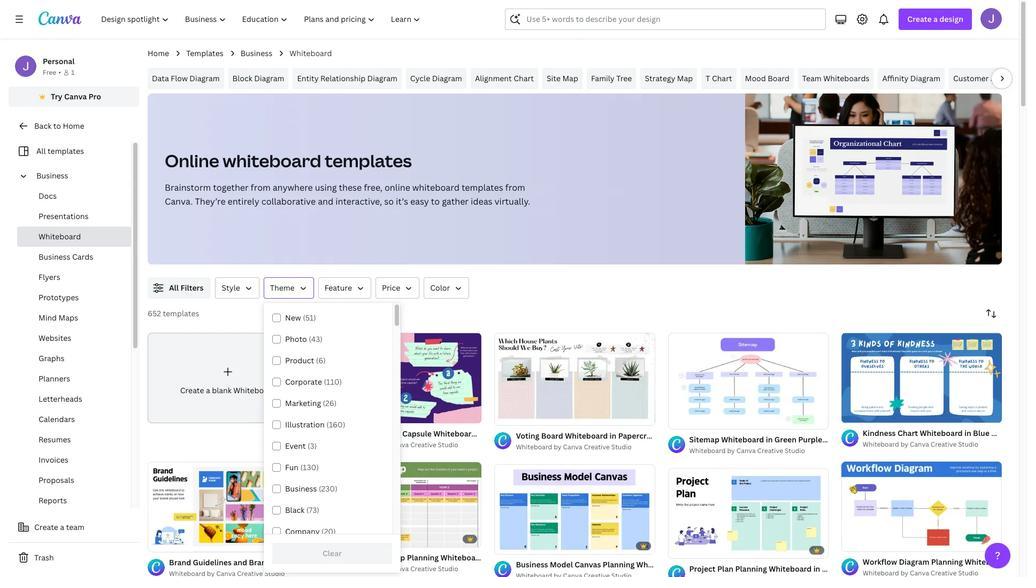 Task type: describe. For each thing, give the bounding box(es) containing it.
•
[[58, 68, 61, 77]]

photo (43)
[[285, 334, 323, 345]]

business up the block diagram
[[241, 48, 273, 58]]

clear button
[[272, 544, 392, 565]]

block diagram
[[233, 73, 284, 83]]

0 vertical spatial home
[[148, 48, 169, 58]]

trash
[[34, 553, 54, 564]]

resumes
[[39, 435, 71, 445]]

personal
[[43, 56, 75, 66]]

mint
[[552, 429, 569, 439]]

strategy
[[645, 73, 676, 83]]

gather
[[442, 196, 469, 208]]

pink inside kindness chart whiteboard in blue green pink whiteboard by canva creative studio
[[1016, 428, 1028, 439]]

(130)
[[300, 463, 319, 473]]

sitemap
[[690, 435, 720, 445]]

site map
[[547, 73, 578, 83]]

data flow diagram link
[[148, 68, 224, 89]]

online
[[385, 182, 410, 194]]

feature button
[[318, 278, 371, 299]]

2 from from the left
[[505, 182, 525, 194]]

Sort by button
[[981, 303, 1002, 325]]

templates down all filters button
[[163, 309, 199, 319]]

in inside classroom time capsule whiteboard in violet pastel pink mint green style whiteboard by canva creative studio
[[478, 429, 485, 439]]

team whiteboards link
[[798, 68, 874, 89]]

together
[[213, 182, 249, 194]]

presentations link
[[17, 207, 131, 227]]

alignment chart link
[[471, 68, 538, 89]]

create a design button
[[899, 9, 972, 30]]

voting
[[516, 431, 540, 441]]

whiteboard by canva creative studio link for time
[[343, 440, 482, 451]]

relationship
[[321, 73, 366, 83]]

(110)
[[324, 377, 342, 387]]

home inside back to home link
[[63, 121, 84, 131]]

(20)
[[322, 527, 336, 537]]

green inside classroom time capsule whiteboard in violet pastel pink mint green style whiteboard by canva creative studio
[[570, 429, 592, 439]]

strategy map
[[645, 73, 693, 83]]

mind maps
[[39, 313, 78, 323]]

proposals
[[39, 476, 74, 486]]

calendars link
[[17, 410, 131, 430]]

style inside "link"
[[944, 565, 963, 575]]

company (20)
[[285, 527, 336, 537]]

top level navigation element
[[94, 9, 430, 30]]

entirely
[[228, 196, 259, 208]]

flyers
[[39, 272, 60, 283]]

customer journey m link
[[949, 68, 1028, 89]]

business up the docs
[[36, 171, 68, 181]]

to inside brainstorm together from anywhere using these free, online whiteboard templates from canva. they're entirely collaborative and interactive, so it's easy to gather ideas virtually.
[[431, 196, 440, 208]]

entity relationship diagram link
[[293, 68, 402, 89]]

blank
[[212, 386, 232, 396]]

whiteboard by canva creative studio link for whiteboard
[[690, 446, 829, 457]]

classroom time capsule whiteboard in violet pastel pink mint green style image
[[321, 334, 482, 424]]

studio inside classroom time capsule whiteboard in violet pastel pink mint green style whiteboard by canva creative studio
[[438, 441, 458, 450]]

create a team button
[[9, 518, 139, 539]]

design
[[940, 14, 964, 24]]

photo
[[285, 334, 307, 345]]

canva inside the sitemap whiteboard in green purple basic style whiteboard by canva creative studio
[[737, 447, 756, 456]]

a for design
[[934, 14, 938, 24]]

corporate
[[285, 377, 322, 387]]

map for site map
[[563, 73, 578, 83]]

all filters
[[169, 283, 204, 293]]

(43)
[[309, 334, 323, 345]]

canva inside voting board whiteboard in papercraft style whiteboard by canva creative studio
[[563, 443, 583, 452]]

(230)
[[319, 484, 338, 494]]

team
[[66, 523, 84, 533]]

project roadmap planning whiteboard in green pink yellow spaced color blocks style image
[[321, 463, 482, 548]]

trash link
[[9, 548, 139, 569]]

business up flyers
[[39, 252, 70, 262]]

strategy map link
[[641, 68, 697, 89]]

illustration (160)
[[285, 420, 345, 430]]

sitemap whiteboard in green purple basic style whiteboard by canva creative studio
[[690, 435, 864, 456]]

1
[[71, 68, 75, 77]]

back
[[34, 121, 51, 131]]

creative inside voting board whiteboard in papercraft style whiteboard by canva creative studio
[[584, 443, 610, 452]]

brand guidelines and brand kit team whiteboard in blue grey modern professional style image
[[148, 462, 308, 553]]

try canva pro
[[51, 92, 101, 102]]

diagram for affinity diagram
[[911, 73, 941, 83]]

style inside voting board whiteboard in papercraft style whiteboard by canva creative studio
[[659, 431, 678, 441]]

studio inside kindness chart whiteboard in blue green pink whiteboard by canva creative studio
[[959, 440, 979, 449]]

reports
[[39, 496, 67, 506]]

capsule
[[402, 429, 432, 439]]

voting board whiteboard in papercraft style image
[[495, 334, 655, 426]]

marketing
[[285, 399, 321, 409]]

all templates
[[36, 146, 84, 156]]

so
[[384, 196, 394, 208]]

affinity diagram
[[883, 73, 941, 83]]

online whiteboard templates
[[165, 149, 412, 172]]

classroom time capsule whiteboard in violet pastel pink mint green style whiteboard by canva creative studio
[[343, 429, 613, 450]]

mood board link
[[741, 68, 794, 89]]

creative inside classroom time capsule whiteboard in violet pastel pink mint green style whiteboard by canva creative studio
[[411, 441, 437, 450]]

new
[[285, 313, 301, 323]]

product
[[285, 356, 314, 366]]

canva inside kindness chart whiteboard in blue green pink whiteboard by canva creative studio
[[910, 440, 930, 449]]

planning
[[736, 565, 767, 575]]

these
[[339, 182, 362, 194]]

green inside the sitemap whiteboard in green purple basic style whiteboard by canva creative studio
[[775, 435, 797, 445]]

studio inside the sitemap whiteboard in green purple basic style whiteboard by canva creative studio
[[785, 447, 805, 456]]

it's
[[396, 196, 408, 208]]

diagram for cycle diagram
[[432, 73, 462, 83]]

professional
[[897, 565, 942, 575]]

create a team
[[34, 523, 84, 533]]

reports link
[[17, 491, 131, 512]]

color button
[[424, 278, 470, 299]]

fun
[[285, 463, 299, 473]]

kindness chart whiteboard in blue green pink style image
[[842, 333, 1002, 423]]

whiteboard inside brainstorm together from anywhere using these free, online whiteboard templates from canva. they're entirely collaborative and interactive, so it's easy to gather ideas virtually.
[[412, 182, 460, 194]]

(73)
[[307, 506, 319, 516]]

site map link
[[543, 68, 583, 89]]

map for strategy map
[[677, 73, 693, 83]]

canva inside button
[[64, 92, 87, 102]]

block
[[233, 73, 252, 83]]

templates
[[186, 48, 224, 58]]

basic
[[824, 435, 844, 445]]

pink inside classroom time capsule whiteboard in violet pastel pink mint green style whiteboard by canva creative studio
[[534, 429, 550, 439]]

resumes link
[[17, 430, 131, 451]]

try
[[51, 92, 62, 102]]

studio inside voting board whiteboard in papercraft style whiteboard by canva creative studio
[[612, 443, 632, 452]]



Task type: vqa. For each thing, say whether or not it's contained in the screenshot.
We
no



Task type: locate. For each thing, give the bounding box(es) containing it.
purple
[[799, 435, 823, 445], [841, 565, 865, 575]]

collaborative
[[262, 196, 316, 208]]

2 map from the left
[[677, 73, 693, 83]]

templates
[[48, 146, 84, 156], [325, 149, 412, 172], [462, 182, 503, 194], [163, 309, 199, 319]]

cards
[[72, 252, 93, 262]]

1 horizontal spatial blue
[[973, 428, 990, 439]]

style right basic
[[846, 435, 864, 445]]

business model canvas planning whiteboard in purple blue modern professional style image
[[495, 465, 655, 555]]

chart inside kindness chart whiteboard in blue green pink whiteboard by canva creative studio
[[898, 428, 918, 439]]

time
[[383, 429, 401, 439]]

1 horizontal spatial chart
[[712, 73, 732, 83]]

1 diagram from the left
[[190, 73, 220, 83]]

1 horizontal spatial board
[[768, 73, 790, 83]]

whiteboard by canva creative studio link for board
[[516, 442, 655, 453]]

1 horizontal spatial business link
[[241, 48, 273, 59]]

purple inside the sitemap whiteboard in green purple basic style whiteboard by canva creative studio
[[799, 435, 823, 445]]

t chart
[[706, 73, 732, 83]]

0 vertical spatial a
[[934, 14, 938, 24]]

diagram
[[190, 73, 220, 83], [254, 73, 284, 83], [367, 73, 398, 83], [432, 73, 462, 83], [911, 73, 941, 83]]

board inside voting board whiteboard in papercraft style whiteboard by canva creative studio
[[541, 431, 563, 441]]

family tree
[[591, 73, 632, 83]]

1 vertical spatial whiteboard
[[412, 182, 460, 194]]

1 vertical spatial all
[[169, 283, 179, 293]]

diagram right cycle
[[432, 73, 462, 83]]

project plan planning whiteboard in blue purple modern professional style image
[[668, 469, 829, 559]]

create for create a blank whiteboard
[[180, 386, 204, 396]]

1 horizontal spatial pink
[[1016, 428, 1028, 439]]

theme
[[270, 283, 295, 293]]

1 horizontal spatial purple
[[841, 565, 865, 575]]

1 horizontal spatial create
[[180, 386, 204, 396]]

(51)
[[303, 313, 316, 323]]

home link
[[148, 48, 169, 59]]

home up all templates link
[[63, 121, 84, 131]]

style left papercraft
[[594, 429, 613, 439]]

0 vertical spatial blue
[[973, 428, 990, 439]]

3 diagram from the left
[[367, 73, 398, 83]]

1 horizontal spatial green
[[775, 435, 797, 445]]

create a blank whiteboard element
[[148, 333, 308, 424]]

1 vertical spatial board
[[541, 431, 563, 441]]

alignment chart
[[475, 73, 534, 83]]

create left the blank
[[180, 386, 204, 396]]

family
[[591, 73, 615, 83]]

pastel
[[510, 429, 533, 439]]

2 vertical spatial create
[[34, 523, 58, 533]]

brainstorm together from anywhere using these free, online whiteboard templates from canva. they're entirely collaborative and interactive, so it's easy to gather ideas virtually.
[[165, 182, 530, 208]]

1 vertical spatial business link
[[32, 166, 125, 186]]

1 map from the left
[[563, 73, 578, 83]]

calendars
[[39, 415, 75, 425]]

style inside classroom time capsule whiteboard in violet pastel pink mint green style whiteboard by canva creative studio
[[594, 429, 613, 439]]

(3)
[[308, 442, 317, 452]]

0 horizontal spatial create
[[34, 523, 58, 533]]

canva
[[64, 92, 87, 102], [910, 440, 930, 449], [390, 441, 409, 450], [563, 443, 583, 452], [737, 447, 756, 456], [390, 565, 409, 574]]

chart for alignment
[[514, 73, 534, 83]]

maps
[[59, 313, 78, 323]]

0 vertical spatial board
[[768, 73, 790, 83]]

in inside "link"
[[814, 565, 821, 575]]

0 horizontal spatial map
[[563, 73, 578, 83]]

a inside button
[[60, 523, 64, 533]]

1 horizontal spatial a
[[206, 386, 210, 396]]

planners
[[39, 374, 70, 384]]

whiteboard up easy
[[412, 182, 460, 194]]

purple left modern
[[841, 565, 865, 575]]

chart right t
[[712, 73, 732, 83]]

from up 'virtually.'
[[505, 182, 525, 194]]

family tree link
[[587, 68, 637, 89]]

in inside voting board whiteboard in papercraft style whiteboard by canva creative studio
[[610, 431, 617, 441]]

Search search field
[[527, 9, 820, 29]]

all for all templates
[[36, 146, 46, 156]]

5 diagram from the left
[[911, 73, 941, 83]]

purple left basic
[[799, 435, 823, 445]]

0 horizontal spatial pink
[[534, 429, 550, 439]]

2 horizontal spatial create
[[908, 14, 932, 24]]

board right mood
[[768, 73, 790, 83]]

0 horizontal spatial from
[[251, 182, 271, 194]]

board for voting
[[541, 431, 563, 441]]

cycle
[[410, 73, 430, 83]]

0 horizontal spatial business link
[[32, 166, 125, 186]]

style button
[[215, 278, 259, 299]]

templates up ideas on the left top of page
[[462, 182, 503, 194]]

jacob simon image
[[981, 8, 1002, 29]]

all down back
[[36, 146, 46, 156]]

map right site
[[563, 73, 578, 83]]

business
[[241, 48, 273, 58], [36, 171, 68, 181], [39, 252, 70, 262], [285, 484, 317, 494]]

all left filters
[[169, 283, 179, 293]]

mind maps link
[[17, 308, 131, 329]]

cycle diagram
[[410, 73, 462, 83]]

brainstorm
[[165, 182, 211, 194]]

docs
[[39, 191, 57, 201]]

create left design
[[908, 14, 932, 24]]

2 vertical spatial a
[[60, 523, 64, 533]]

a left the blank
[[206, 386, 210, 396]]

board
[[768, 73, 790, 83], [541, 431, 563, 441]]

virtually.
[[495, 196, 530, 208]]

1 from from the left
[[251, 182, 271, 194]]

diagram for block diagram
[[254, 73, 284, 83]]

to right back
[[53, 121, 61, 131]]

style right professional
[[944, 565, 963, 575]]

home up data
[[148, 48, 169, 58]]

1 vertical spatial home
[[63, 121, 84, 131]]

style inside the sitemap whiteboard in green purple basic style whiteboard by canva creative studio
[[846, 435, 864, 445]]

a left team
[[60, 523, 64, 533]]

create down reports
[[34, 523, 58, 533]]

free
[[43, 68, 56, 77]]

business link down all templates link
[[32, 166, 125, 186]]

0 horizontal spatial whiteboard
[[223, 149, 321, 172]]

sitemap whiteboard in green purple basic style image
[[668, 333, 829, 430]]

0 vertical spatial business link
[[241, 48, 273, 59]]

a left design
[[934, 14, 938, 24]]

by
[[901, 440, 909, 449], [381, 441, 388, 450], [554, 443, 562, 452], [728, 447, 735, 456], [381, 565, 388, 574]]

None search field
[[505, 9, 826, 30]]

diagram right affinity
[[911, 73, 941, 83]]

green
[[992, 428, 1014, 439], [570, 429, 592, 439], [775, 435, 797, 445]]

journey
[[991, 73, 1021, 83]]

0 horizontal spatial blue
[[822, 565, 839, 575]]

team
[[803, 73, 822, 83]]

diagram down the templates link
[[190, 73, 220, 83]]

0 horizontal spatial a
[[60, 523, 64, 533]]

whiteboard by canva creative studio link
[[863, 440, 1002, 450], [343, 440, 482, 451], [516, 442, 655, 453], [690, 446, 829, 457], [343, 565, 482, 575]]

creative inside the sitemap whiteboard in green purple basic style whiteboard by canva creative studio
[[758, 447, 784, 456]]

1 horizontal spatial map
[[677, 73, 693, 83]]

a for team
[[60, 523, 64, 533]]

chart right kindness
[[898, 428, 918, 439]]

templates up free,
[[325, 149, 412, 172]]

0 horizontal spatial green
[[570, 429, 592, 439]]

voting board whiteboard in papercraft style link
[[516, 431, 678, 442]]

websites link
[[17, 329, 131, 349]]

create a design
[[908, 14, 964, 24]]

blue inside kindness chart whiteboard in blue green pink whiteboard by canva creative studio
[[973, 428, 990, 439]]

prototypes
[[39, 293, 79, 303]]

chart left site
[[514, 73, 534, 83]]

diagram right block
[[254, 73, 284, 83]]

canva inside classroom time capsule whiteboard in violet pastel pink mint green style whiteboard by canva creative studio
[[390, 441, 409, 450]]

illustration
[[285, 420, 325, 430]]

ideas
[[471, 196, 493, 208]]

tree
[[617, 73, 632, 83]]

to
[[53, 121, 61, 131], [431, 196, 440, 208]]

presentations
[[39, 211, 89, 222]]

1 horizontal spatial to
[[431, 196, 440, 208]]

1 horizontal spatial home
[[148, 48, 169, 58]]

templates down back to home
[[48, 146, 84, 156]]

chart for kindness
[[898, 428, 918, 439]]

blue inside project plan planning whiteboard in blue purple modern professional style "link"
[[822, 565, 839, 575]]

in inside the sitemap whiteboard in green purple basic style whiteboard by canva creative studio
[[766, 435, 773, 445]]

create inside button
[[34, 523, 58, 533]]

whiteboard up anywhere
[[223, 149, 321, 172]]

websites
[[39, 333, 71, 344]]

0 horizontal spatial purple
[[799, 435, 823, 445]]

create inside dropdown button
[[908, 14, 932, 24]]

1 horizontal spatial from
[[505, 182, 525, 194]]

by inside classroom time capsule whiteboard in violet pastel pink mint green style whiteboard by canva creative studio
[[381, 441, 388, 450]]

0 vertical spatial all
[[36, 146, 46, 156]]

classroom
[[343, 429, 381, 439]]

flow
[[171, 73, 188, 83]]

a inside dropdown button
[[934, 14, 938, 24]]

2 horizontal spatial green
[[992, 428, 1014, 439]]

0 vertical spatial create
[[908, 14, 932, 24]]

easy
[[410, 196, 429, 208]]

price button
[[376, 278, 420, 299]]

(160)
[[327, 420, 345, 430]]

all inside button
[[169, 283, 179, 293]]

board for mood
[[768, 73, 790, 83]]

chart for t
[[712, 73, 732, 83]]

0 horizontal spatial all
[[36, 146, 46, 156]]

1 vertical spatial purple
[[841, 565, 865, 575]]

652 templates
[[148, 309, 199, 319]]

2 horizontal spatial a
[[934, 14, 938, 24]]

creative inside kindness chart whiteboard in blue green pink whiteboard by canva creative studio
[[931, 440, 957, 449]]

event (3)
[[285, 442, 317, 452]]

0 vertical spatial to
[[53, 121, 61, 131]]

diagram left cycle
[[367, 73, 398, 83]]

by inside the sitemap whiteboard in green purple basic style whiteboard by canva creative studio
[[728, 447, 735, 456]]

board right voting
[[541, 431, 563, 441]]

pro
[[89, 92, 101, 102]]

purple inside "link"
[[841, 565, 865, 575]]

1 vertical spatial create
[[180, 386, 204, 396]]

graphs
[[39, 354, 65, 364]]

docs link
[[17, 186, 131, 207]]

and
[[318, 196, 334, 208]]

in inside kindness chart whiteboard in blue green pink whiteboard by canva creative studio
[[965, 428, 972, 439]]

to right easy
[[431, 196, 440, 208]]

data
[[152, 73, 169, 83]]

all for all filters
[[169, 283, 179, 293]]

whiteboard by canva creative studio
[[343, 565, 458, 574]]

business cards link
[[17, 247, 131, 268]]

1 vertical spatial a
[[206, 386, 210, 396]]

voting board whiteboard in papercraft style whiteboard by canva creative studio
[[516, 431, 678, 452]]

new (51)
[[285, 313, 316, 323]]

2 diagram from the left
[[254, 73, 284, 83]]

style inside button
[[222, 283, 240, 293]]

by inside voting board whiteboard in papercraft style whiteboard by canva creative studio
[[554, 443, 562, 452]]

create for create a design
[[908, 14, 932, 24]]

style right papercraft
[[659, 431, 678, 441]]

free,
[[364, 182, 383, 194]]

blue
[[973, 428, 990, 439], [822, 565, 839, 575]]

letterheads link
[[17, 390, 131, 410]]

they're
[[195, 196, 226, 208]]

0 horizontal spatial home
[[63, 121, 84, 131]]

templates inside brainstorm together from anywhere using these free, online whiteboard templates from canva. they're entirely collaborative and interactive, so it's easy to gather ideas virtually.
[[462, 182, 503, 194]]

in
[[965, 428, 972, 439], [478, 429, 485, 439], [610, 431, 617, 441], [766, 435, 773, 445], [814, 565, 821, 575]]

whiteboard inside "link"
[[769, 565, 812, 575]]

all filters button
[[148, 278, 211, 299]]

a for blank
[[206, 386, 210, 396]]

team whiteboards
[[803, 73, 870, 83]]

flyers link
[[17, 268, 131, 288]]

0 horizontal spatial to
[[53, 121, 61, 131]]

entity relationship diagram
[[297, 73, 398, 83]]

2 horizontal spatial chart
[[898, 428, 918, 439]]

try canva pro button
[[9, 87, 139, 107]]

style right filters
[[222, 283, 240, 293]]

business down fun (130)
[[285, 484, 317, 494]]

kindness chart whiteboard in blue green pink whiteboard by canva creative studio
[[863, 428, 1028, 449]]

planners link
[[17, 369, 131, 390]]

whiteboard
[[223, 149, 321, 172], [412, 182, 460, 194]]

1 horizontal spatial all
[[169, 283, 179, 293]]

from up entirely
[[251, 182, 271, 194]]

create for create a team
[[34, 523, 58, 533]]

0 horizontal spatial board
[[541, 431, 563, 441]]

whiteboard by canva creative studio link for chart
[[863, 440, 1002, 450]]

by inside kindness chart whiteboard in blue green pink whiteboard by canva creative studio
[[901, 440, 909, 449]]

green inside kindness chart whiteboard in blue green pink whiteboard by canva creative studio
[[992, 428, 1014, 439]]

0 horizontal spatial chart
[[514, 73, 534, 83]]

map left t
[[677, 73, 693, 83]]

price
[[382, 283, 400, 293]]

1 vertical spatial blue
[[822, 565, 839, 575]]

plan
[[718, 565, 734, 575]]

0 vertical spatial whiteboard
[[223, 149, 321, 172]]

filters
[[181, 283, 204, 293]]

0 vertical spatial purple
[[799, 435, 823, 445]]

1 vertical spatial to
[[431, 196, 440, 208]]

4 diagram from the left
[[432, 73, 462, 83]]

prototypes link
[[17, 288, 131, 308]]

business link up the block diagram
[[241, 48, 273, 59]]

t
[[706, 73, 710, 83]]

1 horizontal spatial whiteboard
[[412, 182, 460, 194]]

workflow diagram planning whiteboard in purple blue modern professional style image
[[842, 462, 1002, 552]]



